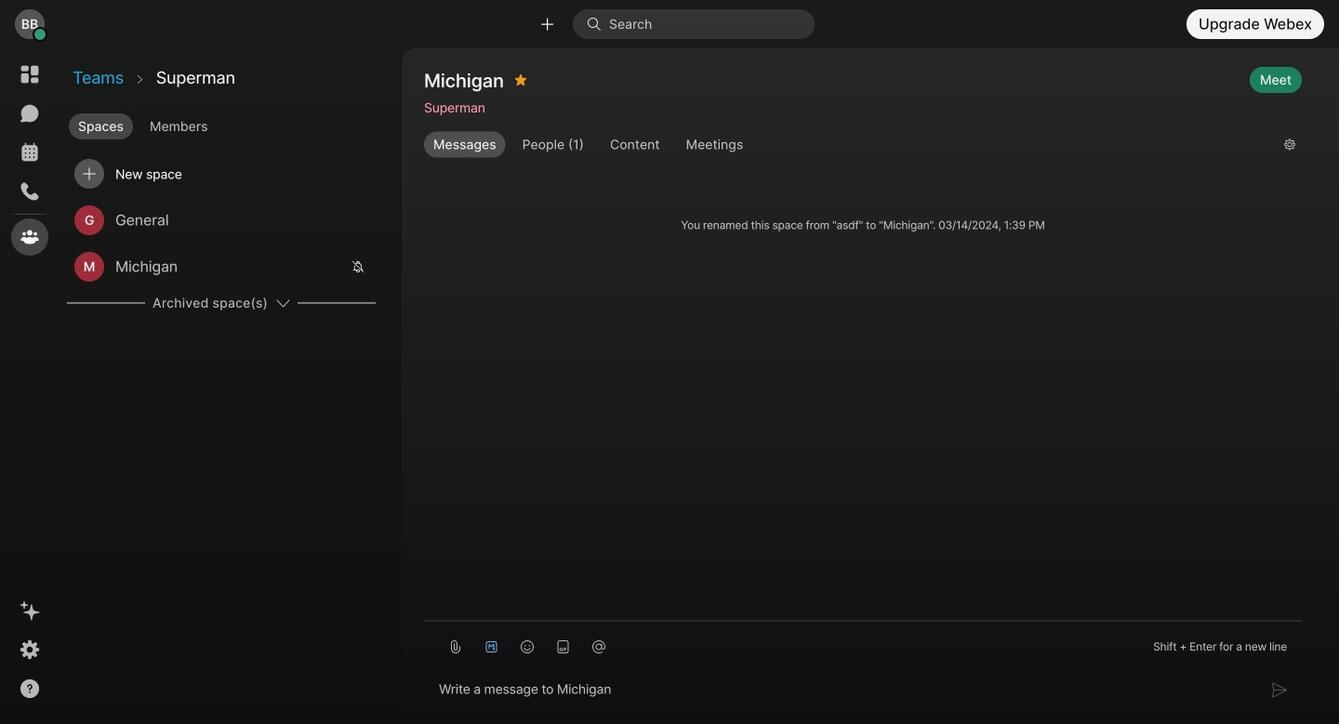 Task type: locate. For each thing, give the bounding box(es) containing it.
navigation
[[0, 48, 60, 725]]

list item
[[67, 151, 376, 197]]

message composer toolbar element
[[424, 622, 1302, 665]]

general list item
[[67, 197, 376, 244]]

group
[[424, 132, 1270, 158]]

webex tab list
[[11, 56, 48, 256]]

tab list
[[65, 106, 400, 141]]

arrow down_16 image
[[275, 296, 290, 311]]

notifications are muted for this space image
[[352, 260, 365, 274]]



Task type: vqa. For each thing, say whether or not it's contained in the screenshot.
LIST ITEM
yes



Task type: describe. For each thing, give the bounding box(es) containing it.
michigan, notifications are muted for this space list item
[[67, 244, 376, 290]]



